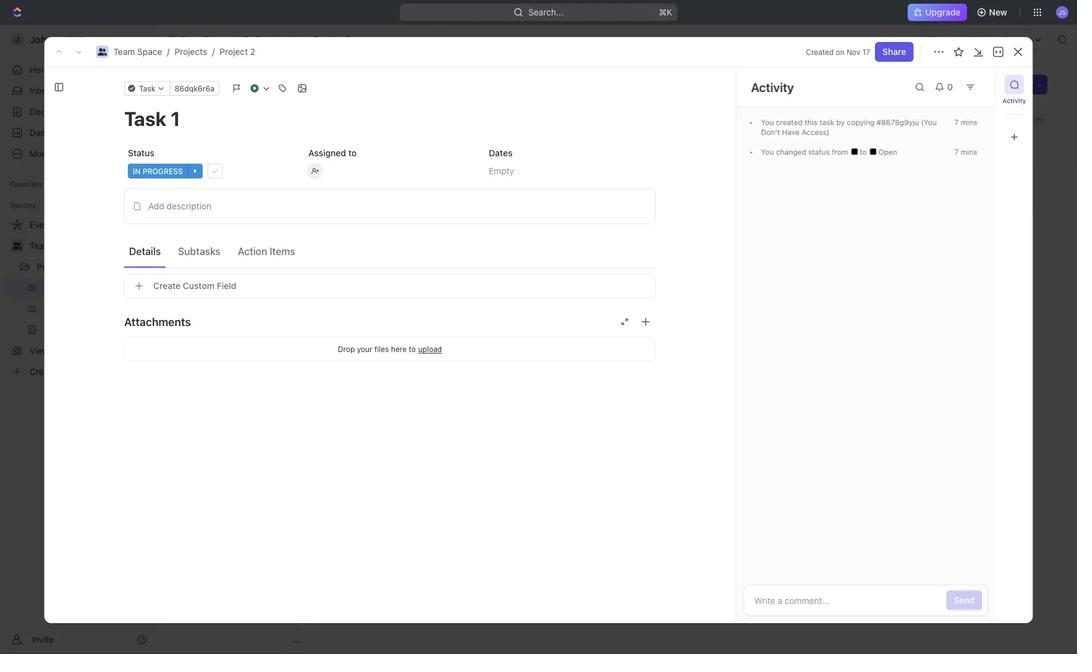 Task type: describe. For each thing, give the bounding box(es) containing it.
attachments button
[[124, 307, 656, 337]]

1 horizontal spatial projects link
[[175, 47, 207, 57]]

task inside button
[[1007, 79, 1026, 90]]

customize button
[[957, 111, 1020, 129]]

0 vertical spatial 2
[[345, 34, 351, 45]]

2 horizontal spatial team
[[181, 34, 202, 45]]

upgrade
[[926, 7, 961, 17]]

7 mins for created this task by copying
[[955, 118, 978, 127]]

2 vertical spatial 2
[[247, 74, 257, 94]]

you for changed status from
[[762, 148, 775, 156]]

access)
[[802, 128, 830, 137]]

files
[[375, 345, 389, 354]]

team space / projects / project 2
[[113, 47, 256, 57]]

#8678g9yju
[[877, 118, 920, 127]]

1 vertical spatial team
[[113, 47, 135, 57]]

search button
[[866, 111, 914, 129]]

home link
[[5, 60, 152, 80]]

hide button
[[917, 111, 954, 129]]

progress
[[143, 167, 183, 176]]

add for add description
[[148, 201, 164, 211]]

empty
[[489, 166, 515, 176]]

sidebar navigation
[[0, 25, 158, 655]]

upload
[[419, 345, 442, 354]]

2 horizontal spatial space
[[204, 34, 229, 45]]

hide button
[[310, 143, 336, 157]]

status
[[128, 148, 154, 158]]

status
[[809, 148, 831, 156]]

activity inside task sidebar content section
[[752, 80, 795, 94]]

Search tasks... text field
[[924, 141, 1048, 159]]

in progress
[[133, 167, 183, 176]]

subtasks button
[[173, 240, 226, 263]]

0 vertical spatial projects
[[255, 34, 288, 45]]

1 horizontal spatial projects
[[175, 47, 207, 57]]

created
[[807, 48, 834, 56]]

field
[[217, 281, 237, 291]]

hide inside hide dropdown button
[[932, 115, 950, 125]]

mins for changed status from
[[962, 148, 978, 156]]

activity inside task sidebar navigation tab list
[[1003, 97, 1027, 104]]

details
[[129, 246, 161, 257]]

details button
[[124, 240, 166, 263]]

7 mins for changed status from
[[955, 148, 978, 156]]

have
[[783, 128, 800, 137]]

assigned to
[[309, 148, 357, 158]]

attachments
[[124, 315, 191, 329]]

search
[[882, 115, 910, 125]]

don't
[[762, 128, 781, 137]]

0 vertical spatial user group image
[[98, 48, 107, 56]]

upgrade link
[[909, 4, 968, 21]]

user group image inside sidebar navigation
[[13, 242, 22, 250]]

empty button
[[485, 160, 656, 182]]

86dqk6r6a
[[175, 84, 215, 93]]

changed
[[777, 148, 807, 156]]

new
[[990, 7, 1008, 17]]

docs link
[[5, 102, 152, 122]]

share for share button to the right
[[929, 34, 953, 45]]

create
[[153, 281, 181, 291]]

assigned
[[309, 148, 346, 158]]

#8678g9yju (you don't have access)
[[762, 118, 938, 137]]

0 horizontal spatial to
[[349, 148, 357, 158]]

action items
[[238, 246, 295, 257]]

items
[[270, 246, 295, 257]]

task button
[[124, 81, 170, 96]]

send
[[955, 596, 976, 606]]

you for created this task by copying
[[762, 118, 775, 127]]

2 vertical spatial project
[[187, 74, 243, 94]]

dates
[[489, 148, 513, 158]]

17
[[863, 48, 871, 56]]

send button
[[947, 591, 983, 611]]

created this task by copying
[[775, 118, 877, 127]]

create custom field
[[153, 281, 237, 291]]

user group image
[[169, 36, 177, 43]]

js
[[1059, 9, 1067, 16]]

js button
[[1053, 2, 1073, 22]]

new button
[[973, 2, 1015, 22]]

automations button
[[966, 30, 1030, 49]]

86dqk6r6a button
[[170, 81, 220, 96]]

add description button
[[129, 197, 652, 216]]

task
[[820, 118, 835, 127]]

team space inside sidebar navigation
[[30, 241, 78, 251]]

dashboards
[[30, 128, 78, 138]]

1 horizontal spatial project 2
[[314, 34, 351, 45]]

⌘k
[[659, 7, 673, 17]]

add task button
[[981, 75, 1033, 95]]

space inside "tree"
[[54, 241, 78, 251]]

0 vertical spatial project
[[314, 34, 343, 45]]

1 horizontal spatial project 2 link
[[298, 32, 354, 47]]

from
[[833, 148, 849, 156]]

to inside task sidebar content section
[[860, 148, 870, 156]]

7 for changed status from
[[955, 148, 959, 156]]

in
[[133, 167, 141, 176]]

7 for created this task by copying
[[955, 118, 959, 127]]

spaces
[[10, 201, 36, 210]]

invite
[[32, 635, 54, 645]]

here
[[391, 345, 407, 354]]

docs
[[30, 107, 50, 117]]



Task type: locate. For each thing, give the bounding box(es) containing it.
team inside sidebar navigation
[[30, 241, 51, 251]]

1 vertical spatial projects
[[175, 47, 207, 57]]

0 horizontal spatial project 2 link
[[220, 47, 256, 57]]

add
[[989, 79, 1005, 90], [148, 201, 164, 211]]

drop
[[338, 345, 355, 354]]

1 vertical spatial team space
[[30, 241, 78, 251]]

0 horizontal spatial projects
[[37, 262, 70, 272]]

mins
[[962, 118, 978, 127], [962, 148, 978, 156]]

user group image up home link
[[98, 48, 107, 56]]

0 horizontal spatial team space
[[30, 241, 78, 251]]

on
[[837, 48, 845, 56]]

7 mins down customize button
[[955, 148, 978, 156]]

team up task dropdown button
[[113, 47, 135, 57]]

1 vertical spatial project 2
[[187, 74, 261, 94]]

2 horizontal spatial projects
[[255, 34, 288, 45]]

tree containing team space
[[5, 215, 152, 382]]

1 horizontal spatial add
[[989, 79, 1005, 90]]

task
[[1007, 79, 1026, 90], [139, 84, 156, 93]]

1 vertical spatial project
[[220, 47, 248, 57]]

0 horizontal spatial space
[[54, 241, 78, 251]]

0 vertical spatial mins
[[962, 118, 978, 127]]

share right 17
[[883, 47, 907, 57]]

this
[[805, 118, 818, 127]]

team up team space / projects / project 2
[[181, 34, 202, 45]]

7 mins right hide dropdown button
[[955, 118, 978, 127]]

0 vertical spatial project 2
[[314, 34, 351, 45]]

action items button
[[233, 240, 300, 263]]

share button down upgrade link
[[922, 30, 960, 49]]

2
[[345, 34, 351, 45], [250, 47, 256, 57], [247, 74, 257, 94]]

team space
[[181, 34, 229, 45], [30, 241, 78, 251]]

1 you from the top
[[762, 118, 775, 127]]

task left 86dqk6r6a
[[139, 84, 156, 93]]

task inside dropdown button
[[139, 84, 156, 93]]

projects inside "tree"
[[37, 262, 70, 272]]

7
[[955, 118, 959, 127], [955, 148, 959, 156]]

to right here
[[409, 345, 416, 354]]

2 7 from the top
[[955, 148, 959, 156]]

you down don't at the right of page
[[762, 148, 775, 156]]

0 horizontal spatial team
[[30, 241, 51, 251]]

0 vertical spatial add
[[989, 79, 1005, 90]]

task up customize
[[1007, 79, 1026, 90]]

open
[[877, 148, 898, 156]]

1 vertical spatial you
[[762, 148, 775, 156]]

share for leftmost share button
[[883, 47, 907, 57]]

1 horizontal spatial to
[[409, 345, 416, 354]]

0 horizontal spatial task
[[139, 84, 156, 93]]

1 horizontal spatial space
[[137, 47, 162, 57]]

2 you from the top
[[762, 148, 775, 156]]

home
[[30, 65, 53, 75]]

favorites button
[[5, 177, 47, 192]]

1 vertical spatial user group image
[[13, 242, 22, 250]]

to left open
[[860, 148, 870, 156]]

dashboards link
[[5, 123, 152, 143]]

1 horizontal spatial team
[[113, 47, 135, 57]]

project 2
[[314, 34, 351, 45], [187, 74, 261, 94]]

2 horizontal spatial projects link
[[240, 32, 291, 47]]

tree
[[5, 215, 152, 382]]

7 right hide dropdown button
[[955, 118, 959, 127]]

1 horizontal spatial hide
[[932, 115, 950, 125]]

0 horizontal spatial add
[[148, 201, 164, 211]]

team space link
[[165, 32, 232, 47], [113, 47, 162, 57], [30, 236, 150, 256]]

projects link inside "tree"
[[37, 257, 118, 277]]

7 mins
[[955, 118, 978, 127], [955, 148, 978, 156]]

user group image down spaces
[[13, 242, 22, 250]]

0
[[948, 82, 954, 92]]

1 mins from the top
[[962, 118, 978, 127]]

1 horizontal spatial share button
[[922, 30, 960, 49]]

team space down spaces
[[30, 241, 78, 251]]

inbox
[[30, 86, 51, 96]]

0 horizontal spatial share button
[[876, 42, 914, 62]]

0 vertical spatial activity
[[752, 80, 795, 94]]

space
[[204, 34, 229, 45], [137, 47, 162, 57], [54, 241, 78, 251]]

add task
[[989, 79, 1026, 90]]

2 7 mins from the top
[[955, 148, 978, 156]]

0 horizontal spatial hide
[[315, 146, 331, 154]]

custom
[[183, 281, 215, 291]]

1 vertical spatial 2
[[250, 47, 256, 57]]

0 horizontal spatial user group image
[[13, 242, 22, 250]]

team
[[181, 34, 202, 45], [113, 47, 135, 57], [30, 241, 51, 251]]

action
[[238, 246, 267, 257]]

favorites
[[10, 180, 43, 189]]

1 vertical spatial 7
[[955, 148, 959, 156]]

1 vertical spatial activity
[[1003, 97, 1027, 104]]

0 vertical spatial 7
[[955, 118, 959, 127]]

2 vertical spatial projects
[[37, 262, 70, 272]]

2 horizontal spatial to
[[860, 148, 870, 156]]

add description
[[148, 201, 212, 211]]

1 vertical spatial add
[[148, 201, 164, 211]]

1 vertical spatial space
[[137, 47, 162, 57]]

created
[[777, 118, 803, 127]]

upload button
[[419, 345, 442, 354]]

1 horizontal spatial share
[[929, 34, 953, 45]]

7 down customize button
[[955, 148, 959, 156]]

1 vertical spatial share
[[883, 47, 907, 57]]

hide inside hide button
[[315, 146, 331, 154]]

0 vertical spatial 7 mins
[[955, 118, 978, 127]]

customize
[[973, 115, 1016, 125]]

0 vertical spatial share
[[929, 34, 953, 45]]

nov
[[847, 48, 861, 56]]

share
[[929, 34, 953, 45], [883, 47, 907, 57]]

activity up the created
[[752, 80, 795, 94]]

your
[[357, 345, 373, 354]]

created on nov 17
[[807, 48, 871, 56]]

add for add task
[[989, 79, 1005, 90]]

share down upgrade link
[[929, 34, 953, 45]]

mins up search tasks... text field
[[962, 118, 978, 127]]

hide
[[932, 115, 950, 125], [315, 146, 331, 154]]

0 vertical spatial you
[[762, 118, 775, 127]]

1 vertical spatial mins
[[962, 148, 978, 156]]

0 horizontal spatial project 2
[[187, 74, 261, 94]]

inbox link
[[5, 81, 152, 101]]

in progress button
[[124, 160, 295, 182]]

add up customize
[[989, 79, 1005, 90]]

you
[[762, 118, 775, 127], [762, 148, 775, 156]]

0 horizontal spatial projects link
[[37, 257, 118, 277]]

1 vertical spatial hide
[[315, 146, 331, 154]]

drop your files here to upload
[[338, 345, 442, 354]]

0 vertical spatial hide
[[932, 115, 950, 125]]

user group image
[[98, 48, 107, 56], [13, 242, 22, 250]]

you up don't at the right of page
[[762, 118, 775, 127]]

task sidebar content section
[[734, 67, 996, 624]]

mins down customize button
[[962, 148, 978, 156]]

mins for created this task by copying
[[962, 118, 978, 127]]

add left description
[[148, 201, 164, 211]]

projects
[[255, 34, 288, 45], [175, 47, 207, 57], [37, 262, 70, 272]]

0 vertical spatial team
[[181, 34, 202, 45]]

changed status from
[[775, 148, 851, 156]]

0 vertical spatial team space
[[181, 34, 229, 45]]

copying
[[848, 118, 875, 127]]

project 2 link
[[298, 32, 354, 47], [220, 47, 256, 57]]

subtasks
[[178, 246, 221, 257]]

search...
[[529, 7, 564, 17]]

1 7 mins from the top
[[955, 118, 978, 127]]

Edit task name text field
[[124, 107, 656, 130]]

1 vertical spatial 7 mins
[[955, 148, 978, 156]]

share button right 17
[[876, 42, 914, 62]]

project
[[314, 34, 343, 45], [220, 47, 248, 57], [187, 74, 243, 94]]

2 mins from the top
[[962, 148, 978, 156]]

/
[[235, 34, 237, 45], [294, 34, 296, 45], [167, 47, 170, 57], [212, 47, 215, 57]]

to right the assigned
[[349, 148, 357, 158]]

1 horizontal spatial team space
[[181, 34, 229, 45]]

create custom field button
[[124, 274, 656, 299]]

task sidebar navigation tab list
[[1002, 75, 1029, 147]]

description
[[167, 201, 212, 211]]

activity down add task button
[[1003, 97, 1027, 104]]

to
[[860, 148, 870, 156], [349, 148, 357, 158], [409, 345, 416, 354]]

(you
[[922, 118, 938, 127]]

1 horizontal spatial activity
[[1003, 97, 1027, 104]]

tree inside sidebar navigation
[[5, 215, 152, 382]]

2 vertical spatial space
[[54, 241, 78, 251]]

1 horizontal spatial user group image
[[98, 48, 107, 56]]

0 vertical spatial space
[[204, 34, 229, 45]]

0 button
[[930, 77, 961, 97]]

1 7 from the top
[[955, 118, 959, 127]]

team down spaces
[[30, 241, 51, 251]]

0 horizontal spatial activity
[[752, 80, 795, 94]]

activity
[[752, 80, 795, 94], [1003, 97, 1027, 104]]

1 horizontal spatial task
[[1007, 79, 1026, 90]]

automations
[[972, 34, 1024, 45]]

team space up team space / projects / project 2
[[181, 34, 229, 45]]

by
[[837, 118, 845, 127]]

2 vertical spatial team
[[30, 241, 51, 251]]

projects link
[[240, 32, 291, 47], [175, 47, 207, 57], [37, 257, 118, 277]]

0 horizontal spatial share
[[883, 47, 907, 57]]



Task type: vqa. For each thing, say whether or not it's contained in the screenshot.
the leftmost ClickUp
no



